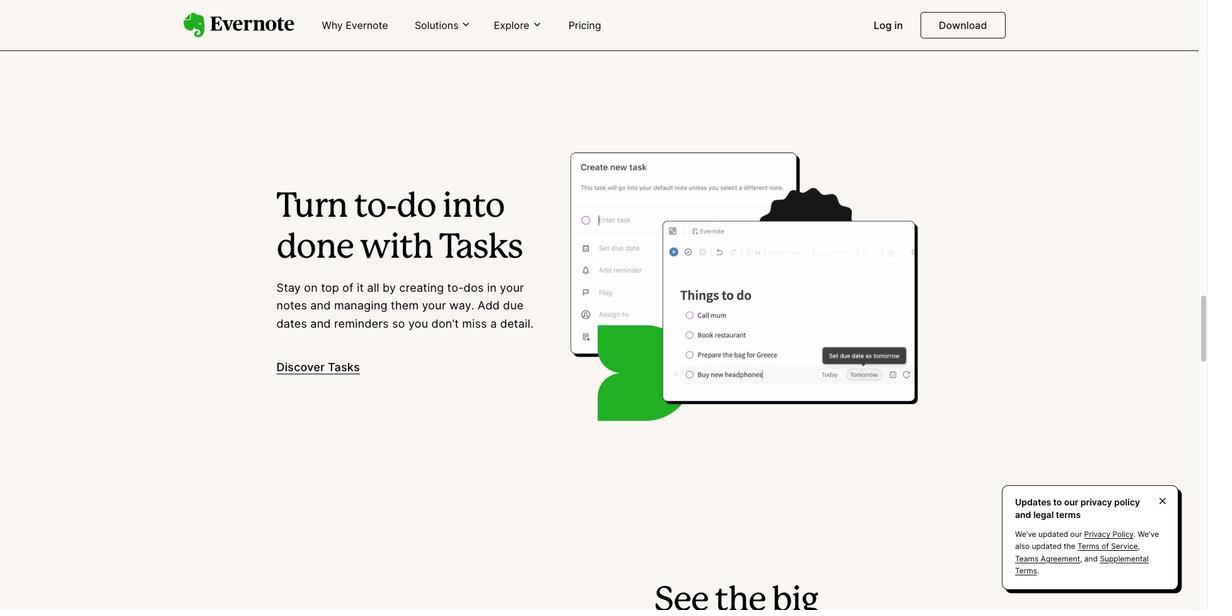Task type: vqa. For each thing, say whether or not it's contained in the screenshot.
Help
no



Task type: locate. For each thing, give the bounding box(es) containing it.
and right dates
[[310, 317, 331, 331]]

1 horizontal spatial of
[[1102, 542, 1109, 551]]

of
[[342, 281, 354, 294], [1102, 542, 1109, 551]]

and
[[310, 299, 331, 312], [310, 317, 331, 331], [1015, 509, 1031, 520], [1085, 554, 1098, 564]]

0 horizontal spatial of
[[342, 281, 354, 294]]

tasks screen image
[[567, 125, 922, 439]]

,
[[1138, 542, 1140, 551], [1080, 554, 1082, 564]]

discover
[[277, 361, 325, 374]]

0 vertical spatial to-
[[354, 192, 397, 223]]

. up service
[[1134, 530, 1136, 539]]

dos
[[464, 281, 484, 294]]

1 vertical spatial our
[[1071, 530, 1082, 539]]

0 horizontal spatial your
[[422, 299, 446, 312]]

pricing link
[[561, 14, 609, 38]]

0 vertical spatial updated
[[1039, 530, 1068, 539]]

your
[[500, 281, 524, 294], [422, 299, 446, 312]]

of left it
[[342, 281, 354, 294]]

our up terms
[[1064, 497, 1079, 508]]

0 horizontal spatial in
[[487, 281, 497, 294]]

tasks up dos
[[439, 233, 523, 264]]

0 horizontal spatial we've
[[1015, 530, 1036, 539]]

log in link
[[866, 14, 911, 38]]

log in
[[874, 19, 903, 32]]

stay on top of it all by creating to-dos in your notes and managing them your way. add due dates and reminders so you don't miss a detail.
[[277, 281, 534, 331]]

and inside updates to our privacy policy and legal terms
[[1015, 509, 1031, 520]]

do
[[397, 192, 436, 223]]

and inside terms of service , teams agreement , and
[[1085, 554, 1098, 564]]

of down privacy policy link at right
[[1102, 542, 1109, 551]]

why
[[322, 19, 343, 32]]

into
[[442, 192, 504, 223]]

0 vertical spatial in
[[895, 19, 903, 32]]

notes
[[277, 299, 307, 312]]

it
[[357, 281, 364, 294]]

. for . we've also updated the
[[1134, 530, 1136, 539]]

why evernote link
[[314, 14, 396, 38]]

supplemental
[[1100, 554, 1149, 564]]

service
[[1111, 542, 1138, 551]]

1 horizontal spatial .
[[1134, 530, 1136, 539]]

1 horizontal spatial your
[[500, 281, 524, 294]]

privacy
[[1081, 497, 1112, 508]]

pricing
[[569, 19, 601, 32]]

2 we've from the left
[[1138, 530, 1159, 539]]

. inside the . we've also updated the
[[1134, 530, 1136, 539]]

our
[[1064, 497, 1079, 508], [1071, 530, 1082, 539]]

0 horizontal spatial .
[[1037, 566, 1039, 576]]

1 vertical spatial ,
[[1080, 554, 1082, 564]]

we've right policy
[[1138, 530, 1159, 539]]

to-
[[354, 192, 397, 223], [447, 281, 464, 294]]

1 horizontal spatial to-
[[447, 281, 464, 294]]

, up supplemental
[[1138, 542, 1140, 551]]

your up don't
[[422, 299, 446, 312]]

0 vertical spatial our
[[1064, 497, 1079, 508]]

tasks inside "turn to-do into done with tasks"
[[439, 233, 523, 264]]

0 vertical spatial your
[[500, 281, 524, 294]]

, down the . we've also updated the
[[1080, 554, 1082, 564]]

to
[[1053, 497, 1062, 508]]

in right dos
[[487, 281, 497, 294]]

so
[[392, 317, 405, 331]]

0 horizontal spatial terms
[[1015, 566, 1037, 576]]

1 vertical spatial .
[[1037, 566, 1039, 576]]

we've
[[1015, 530, 1036, 539], [1138, 530, 1159, 539]]

1 vertical spatial updated
[[1032, 542, 1062, 551]]

0 horizontal spatial ,
[[1080, 554, 1082, 564]]

updated up the
[[1039, 530, 1068, 539]]

our inside updates to our privacy policy and legal terms
[[1064, 497, 1079, 508]]

turn
[[277, 192, 347, 223]]

1 vertical spatial to-
[[447, 281, 464, 294]]

tasks right discover
[[328, 361, 360, 374]]

supplemental terms link
[[1015, 554, 1149, 576]]

1 vertical spatial your
[[422, 299, 446, 312]]

0 horizontal spatial to-
[[354, 192, 397, 223]]

we've up also at the right of page
[[1015, 530, 1036, 539]]

your up due
[[500, 281, 524, 294]]

terms down the "privacy" on the right bottom of the page
[[1078, 542, 1100, 551]]

evernote logo image
[[183, 13, 294, 38]]

1 horizontal spatial tasks
[[439, 233, 523, 264]]

0 vertical spatial .
[[1134, 530, 1136, 539]]

to- up with
[[354, 192, 397, 223]]

by
[[383, 281, 396, 294]]

terms
[[1078, 542, 1100, 551], [1015, 566, 1037, 576]]

terms inside supplemental terms
[[1015, 566, 1037, 576]]

.
[[1134, 530, 1136, 539], [1037, 566, 1039, 576]]

and down the . we've also updated the
[[1085, 554, 1098, 564]]

0 vertical spatial ,
[[1138, 542, 1140, 551]]

updated up teams agreement link
[[1032, 542, 1062, 551]]

discover tasks
[[277, 361, 360, 374]]

1 horizontal spatial in
[[895, 19, 903, 32]]

tasks
[[439, 233, 523, 264], [328, 361, 360, 374]]

1 vertical spatial terms
[[1015, 566, 1037, 576]]

1 we've from the left
[[1015, 530, 1036, 539]]

0 horizontal spatial tasks
[[328, 361, 360, 374]]

and down updates
[[1015, 509, 1031, 520]]

download link
[[921, 12, 1006, 38]]

legal
[[1034, 509, 1054, 520]]

1 horizontal spatial terms
[[1078, 542, 1100, 551]]

0 vertical spatial tasks
[[439, 233, 523, 264]]

1 vertical spatial of
[[1102, 542, 1109, 551]]

0 vertical spatial terms
[[1078, 542, 1100, 551]]

solutions button
[[411, 18, 475, 32]]

1 vertical spatial in
[[487, 281, 497, 294]]

to- up way.
[[447, 281, 464, 294]]

in
[[895, 19, 903, 32], [487, 281, 497, 294]]

terms down teams
[[1015, 566, 1037, 576]]

add
[[478, 299, 500, 312]]

reminders
[[334, 317, 389, 331]]

our up the
[[1071, 530, 1082, 539]]

. we've also updated the
[[1015, 530, 1159, 551]]

dates
[[277, 317, 307, 331]]

updates
[[1015, 497, 1051, 508]]

terms inside terms of service , teams agreement , and
[[1078, 542, 1100, 551]]

1 horizontal spatial we've
[[1138, 530, 1159, 539]]

stay
[[277, 281, 301, 294]]

updated
[[1039, 530, 1068, 539], [1032, 542, 1062, 551]]

with
[[360, 233, 433, 264]]

. down teams agreement link
[[1037, 566, 1039, 576]]

in right log
[[895, 19, 903, 32]]

top
[[321, 281, 339, 294]]

0 vertical spatial of
[[342, 281, 354, 294]]

policy
[[1113, 530, 1134, 539]]



Task type: describe. For each thing, give the bounding box(es) containing it.
and down top
[[310, 299, 331, 312]]

discover tasks link
[[277, 359, 360, 377]]

explore
[[494, 19, 530, 31]]

to- inside "turn to-do into done with tasks"
[[354, 192, 397, 223]]

we've updated our privacy policy
[[1015, 530, 1134, 539]]

agreement
[[1041, 554, 1080, 564]]

evernote
[[346, 19, 388, 32]]

them
[[391, 299, 419, 312]]

managing
[[334, 299, 388, 312]]

personalization-home illustration image
[[277, 540, 632, 610]]

solutions
[[415, 19, 459, 31]]

of inside terms of service , teams agreement , and
[[1102, 542, 1109, 551]]

terms of service link
[[1078, 542, 1138, 551]]

of inside the stay on top of it all by creating to-dos in your notes and managing them your way. add due dates and reminders so you don't miss a detail.
[[342, 281, 354, 294]]

privacy policy link
[[1084, 530, 1134, 539]]

terms of service , teams agreement , and
[[1015, 542, 1140, 564]]

terms
[[1056, 509, 1081, 520]]

don't
[[432, 317, 459, 331]]

the
[[1064, 542, 1076, 551]]

our for privacy
[[1071, 530, 1082, 539]]

updated inside the . we've also updated the
[[1032, 542, 1062, 551]]

supplemental terms
[[1015, 554, 1149, 576]]

way.
[[450, 299, 474, 312]]

download
[[939, 19, 987, 32]]

teams
[[1015, 554, 1039, 564]]

log
[[874, 19, 892, 32]]

a
[[490, 317, 497, 331]]

miss
[[462, 317, 487, 331]]

1 horizontal spatial ,
[[1138, 542, 1140, 551]]

1 vertical spatial tasks
[[328, 361, 360, 374]]

creating
[[399, 281, 444, 294]]

why evernote
[[322, 19, 388, 32]]

we've inside the . we've also updated the
[[1138, 530, 1159, 539]]

. for .
[[1037, 566, 1039, 576]]

privacy
[[1084, 530, 1111, 539]]

you
[[408, 317, 428, 331]]

teams agreement link
[[1015, 554, 1080, 564]]

updates to our privacy policy and legal terms
[[1015, 497, 1140, 520]]

personalize screen image
[[183, 0, 1016, 49]]

policy
[[1115, 497, 1140, 508]]

on
[[304, 281, 318, 294]]

done
[[277, 233, 353, 264]]

due
[[503, 299, 524, 312]]

all
[[367, 281, 379, 294]]

to- inside the stay on top of it all by creating to-dos in your notes and managing them your way. add due dates and reminders so you don't miss a detail.
[[447, 281, 464, 294]]

explore button
[[490, 18, 546, 32]]

also
[[1015, 542, 1030, 551]]

turn to-do into done with tasks
[[277, 192, 523, 264]]

our for privacy
[[1064, 497, 1079, 508]]

detail.
[[500, 317, 534, 331]]

in inside the stay on top of it all by creating to-dos in your notes and managing them your way. add due dates and reminders so you don't miss a detail.
[[487, 281, 497, 294]]



